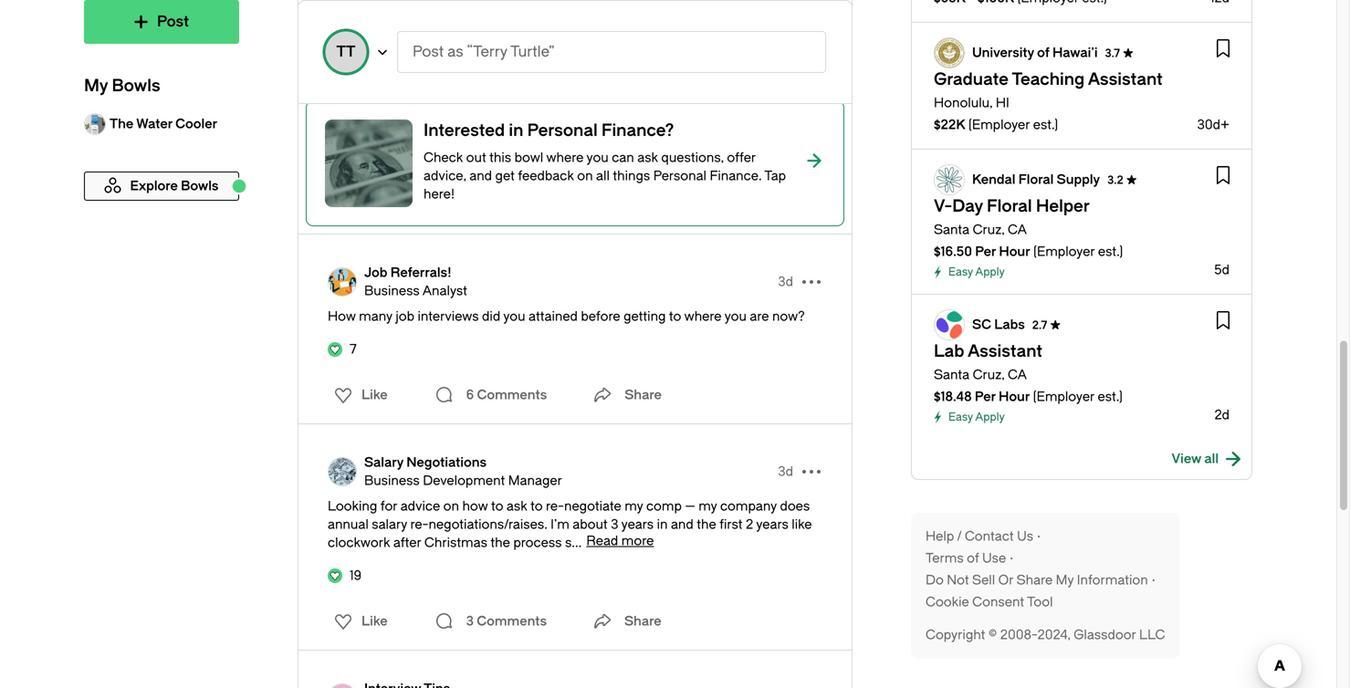 Task type: describe. For each thing, give the bounding box(es) containing it.
job referrals! link
[[364, 264, 467, 282]]

you for where
[[587, 150, 609, 165]]

salary negotiations business development manager
[[364, 455, 562, 489]]

of inside jobs list element
[[1037, 45, 1050, 60]]

cruz, inside lab assistant santa cruz, ca $18.48 per hour (employer est.)
[[973, 368, 1005, 383]]

sell
[[973, 573, 995, 588]]

3d link for 6 comments
[[778, 273, 793, 291]]

use
[[982, 551, 1006, 566]]

30d+
[[1198, 117, 1230, 132]]

first
[[720, 517, 743, 532]]

v-day floral helper santa cruz, ca $16.50 per hour (employer est.)
[[934, 197, 1123, 259]]

not
[[947, 573, 969, 588]]

honolulu,
[[934, 95, 993, 110]]

0 vertical spatial my
[[84, 76, 108, 95]]

2 years from the left
[[756, 517, 789, 532]]

post
[[413, 43, 444, 60]]

after
[[393, 536, 421, 551]]

clockwork
[[328, 536, 390, 551]]

$22k
[[934, 117, 966, 132]]

2 my from the left
[[699, 499, 717, 514]]

★ for graduate teaching assistant
[[1123, 47, 1134, 60]]

/
[[957, 529, 962, 544]]

business for salary
[[364, 473, 420, 489]]

3d for 3 comments
[[778, 464, 793, 479]]

share button
[[588, 377, 662, 414]]

image for post author image for business development manager
[[328, 457, 357, 487]]

9
[[350, 11, 358, 26]]

santa inside lab assistant santa cruz, ca $18.48 per hour (employer est.)
[[934, 368, 970, 383]]

graduate
[[934, 70, 1009, 89]]

on inside looking for advice on how to ask to re-negotiate my comp — my company does annual salary re-negotiations/raises. i'm about 3 years in and the first 2 years like clockwork after christmas the process s
[[443, 499, 459, 514]]

business for job
[[364, 284, 420, 299]]

interviews
[[418, 309, 479, 324]]

job referrals! business analyst
[[364, 265, 467, 299]]

v-day floral helper link
[[934, 197, 1090, 216]]

comments for post as "terry turtle"
[[482, 56, 552, 71]]

feedback
[[518, 168, 574, 184]]

per inside v-day floral helper santa cruz, ca $16.50 per hour (employer est.)
[[975, 244, 996, 259]]

sc labs 2.7 ★
[[972, 317, 1061, 332]]

salary negotiations link
[[364, 454, 562, 472]]

1 vertical spatial where
[[684, 309, 722, 324]]

2 like from the top
[[362, 388, 388, 403]]

terms
[[926, 551, 964, 566]]

2008-
[[1001, 628, 1038, 643]]

llc
[[1140, 628, 1166, 643]]

consent
[[973, 595, 1025, 610]]

19
[[350, 568, 362, 583]]

18 comments button
[[430, 46, 556, 82]]

for
[[381, 499, 397, 514]]

est.) inside v-day floral helper santa cruz, ca $16.50 per hour (employer est.)
[[1098, 244, 1123, 259]]

read more
[[587, 534, 654, 549]]

are
[[750, 309, 769, 324]]

cookie consent tool link
[[926, 594, 1053, 612]]

my inside help / contact us terms of use do not sell or share my information cookie consent tool
[[1056, 573, 1074, 588]]

helper
[[1036, 197, 1090, 216]]

development
[[423, 473, 505, 489]]

5d
[[1215, 263, 1230, 278]]

3 comments
[[466, 614, 547, 629]]

or
[[999, 573, 1014, 588]]

view all
[[1172, 452, 1219, 467]]

0 vertical spatial personal
[[527, 121, 598, 140]]

6 comments button
[[430, 377, 552, 414]]

how
[[328, 309, 356, 324]]

3d for 6 comments
[[778, 274, 793, 289]]

ask inside check out this bowl where you can ask questions, offer advice, and get feedback on all things personal finance. tap here!
[[638, 150, 658, 165]]

information
[[1077, 573, 1148, 588]]

cookie
[[926, 595, 969, 610]]

lab
[[934, 342, 965, 361]]

manager
[[508, 473, 562, 489]]

annual
[[328, 517, 369, 532]]

and inside check out this bowl where you can ask questions, offer advice, and get feedback on all things personal finance. tap here!
[[470, 168, 492, 184]]

more
[[622, 534, 654, 549]]

negotiate
[[564, 499, 622, 514]]

hi
[[996, 95, 1010, 110]]

2 horizontal spatial to
[[669, 309, 682, 324]]

apply for santa
[[976, 411, 1005, 424]]

view
[[1172, 452, 1202, 467]]

s
[[565, 536, 572, 551]]

(employer inside v-day floral helper santa cruz, ca $16.50 per hour (employer est.)
[[1034, 244, 1095, 259]]

1 t from the left
[[337, 43, 346, 60]]

finance?
[[602, 121, 674, 140]]

my bowls
[[84, 76, 160, 95]]

how many job interviews did you attained before getting to where you are now?
[[328, 309, 805, 324]]

0 horizontal spatial to
[[491, 499, 504, 514]]

3.7
[[1105, 47, 1120, 60]]

looking for advice on how to ask to re-negotiate my comp — my company does annual salary re-negotiations/raises. i'm about 3 years in and the first 2 years like clockwork after christmas the process s
[[328, 499, 812, 551]]

did
[[482, 309, 501, 324]]

$16.50
[[934, 244, 972, 259]]

check out this bowl where you can ask questions, offer advice, and get feedback on all things personal finance. tap here!
[[424, 150, 786, 202]]

cruz, inside v-day floral helper santa cruz, ca $16.50 per hour (employer est.)
[[973, 222, 1005, 237]]

offer
[[727, 150, 756, 165]]

more actions image
[[797, 457, 826, 487]]

post as "terry turtle"
[[413, 43, 555, 60]]

1 my from the left
[[625, 499, 643, 514]]

advice
[[401, 499, 440, 514]]

tool
[[1027, 595, 1053, 610]]

0 vertical spatial the
[[697, 517, 717, 532]]

the
[[110, 116, 134, 131]]

interested in personal finance?
[[424, 121, 674, 140]]

share for 3 comments
[[625, 614, 662, 629]]

copyright
[[926, 628, 986, 643]]

analyst
[[423, 284, 467, 299]]

rections list menu for read more
[[323, 607, 393, 636]]

sc
[[972, 317, 992, 332]]

est.) inside graduate teaching assistant honolulu, hi $22k (employer est.)
[[1033, 117, 1059, 132]]

ca inside lab assistant santa cruz, ca $18.48 per hour (employer est.)
[[1008, 368, 1027, 383]]

bowls
[[112, 76, 160, 95]]

view all link
[[1172, 450, 1241, 468]]

interested
[[424, 121, 505, 140]]

share for 6 comments
[[625, 388, 662, 403]]

do not sell or share my information link
[[926, 572, 1159, 590]]

university of hawai'i logo image
[[935, 38, 964, 68]]

tap
[[765, 168, 786, 184]]

1 vertical spatial re-
[[410, 517, 429, 532]]

how
[[462, 499, 488, 514]]

1 vertical spatial comments
[[477, 388, 547, 403]]

water
[[136, 116, 172, 131]]

0 horizontal spatial the
[[491, 536, 510, 551]]

things
[[613, 168, 650, 184]]

negotiations/raises.
[[429, 517, 548, 532]]

finance.
[[710, 168, 762, 184]]

2 horizontal spatial you
[[725, 309, 747, 324]]

now?
[[772, 309, 805, 324]]

help / contact us terms of use do not sell or share my information cookie consent tool
[[926, 529, 1148, 610]]

easy for santa
[[949, 411, 973, 424]]



Task type: vqa. For each thing, say whether or not it's contained in the screenshot.
all within the 'LINK'
yes



Task type: locate. For each thing, give the bounding box(es) containing it.
1 vertical spatial est.)
[[1098, 244, 1123, 259]]

business development manager button
[[364, 472, 562, 490]]

(employer inside lab assistant santa cruz, ca $18.48 per hour (employer est.)
[[1033, 389, 1095, 405]]

0 vertical spatial hour
[[999, 244, 1031, 259]]

i'm
[[551, 517, 570, 532]]

rections list menu
[[323, 49, 393, 79], [323, 381, 393, 410], [323, 607, 393, 636]]

you for did
[[503, 309, 526, 324]]

job
[[396, 309, 415, 324]]

getting
[[624, 309, 666, 324]]

0 horizontal spatial personal
[[527, 121, 598, 140]]

2 image for post author image from the top
[[328, 457, 357, 487]]

1 like from the top
[[362, 56, 388, 71]]

share inside help / contact us terms of use do not sell or share my information cookie consent tool
[[1017, 573, 1053, 588]]

0 vertical spatial floral
[[1019, 172, 1054, 187]]

★ right 2.7
[[1050, 319, 1061, 332]]

in up bowl
[[509, 121, 524, 140]]

1 vertical spatial santa
[[934, 368, 970, 383]]

0 vertical spatial ★
[[1123, 47, 1134, 60]]

assistant down labs
[[968, 342, 1043, 361]]

personal down questions,
[[654, 168, 707, 184]]

business analyst button
[[364, 282, 467, 300]]

all left things
[[596, 168, 610, 184]]

easy apply down '$18.48'
[[949, 411, 1005, 424]]

cooler
[[175, 116, 217, 131]]

0 horizontal spatial of
[[967, 551, 979, 566]]

1 vertical spatial the
[[491, 536, 510, 551]]

in inside looking for advice on how to ask to re-negotiate my comp — my company does annual salary re-negotiations/raises. i'm about 3 years in and the first 2 years like clockwork after christmas the process s
[[657, 517, 668, 532]]

0 vertical spatial ask
[[638, 150, 658, 165]]

0 vertical spatial rections list menu
[[323, 49, 393, 79]]

like right t t
[[362, 56, 388, 71]]

more actions image
[[797, 268, 826, 297]]

(employer down the helper on the right of page
[[1034, 244, 1095, 259]]

christmas
[[425, 536, 488, 551]]

easy apply down $16.50
[[949, 266, 1005, 279]]

ca down lab assistant link
[[1008, 368, 1027, 383]]

business down the salary
[[364, 473, 420, 489]]

where left are
[[684, 309, 722, 324]]

0 vertical spatial of
[[1037, 45, 1050, 60]]

many
[[359, 309, 393, 324]]

check
[[424, 150, 463, 165]]

1 vertical spatial ca
[[1008, 368, 1027, 383]]

0 vertical spatial 3
[[611, 517, 619, 532]]

3d link
[[778, 273, 793, 291], [778, 463, 793, 481]]

0 horizontal spatial in
[[509, 121, 524, 140]]

1 vertical spatial ★
[[1126, 174, 1138, 187]]

my left bowls
[[84, 76, 108, 95]]

1 vertical spatial assistant
[[968, 342, 1043, 361]]

1 vertical spatial easy
[[949, 411, 973, 424]]

0 horizontal spatial assistant
[[968, 342, 1043, 361]]

1 horizontal spatial to
[[531, 499, 543, 514]]

the
[[697, 517, 717, 532], [491, 536, 510, 551]]

of up teaching
[[1037, 45, 1050, 60]]

1 easy apply from the top
[[949, 266, 1005, 279]]

1 ca from the top
[[1008, 222, 1027, 237]]

apply for floral
[[976, 266, 1005, 279]]

6
[[466, 388, 474, 403]]

2 apply from the top
[[976, 411, 1005, 424]]

2 vertical spatial like
[[362, 614, 388, 629]]

0 vertical spatial easy
[[949, 266, 973, 279]]

0 vertical spatial business
[[364, 284, 420, 299]]

rections list menu down 7
[[323, 381, 393, 410]]

image for post author image up how
[[328, 268, 357, 297]]

3.2
[[1108, 174, 1124, 187]]

1 horizontal spatial personal
[[654, 168, 707, 184]]

jobs list element
[[912, 0, 1252, 439]]

business inside the job referrals! business analyst
[[364, 284, 420, 299]]

0 horizontal spatial my
[[625, 499, 643, 514]]

you right did
[[503, 309, 526, 324]]

personal inside check out this bowl where you can ask questions, offer advice, and get feedback on all things personal finance. tap here!
[[654, 168, 707, 184]]

3d link for 3 comments
[[778, 463, 793, 481]]

1 vertical spatial 3d link
[[778, 463, 793, 481]]

comments
[[482, 56, 552, 71], [477, 388, 547, 403], [477, 614, 547, 629]]

0 vertical spatial 3d link
[[778, 273, 793, 291]]

ca down v-day floral helper link
[[1008, 222, 1027, 237]]

(employer down hi
[[969, 117, 1030, 132]]

like
[[792, 517, 812, 532]]

2 vertical spatial rections list menu
[[323, 607, 393, 636]]

3 inside looking for advice on how to ask to re-negotiate my comp — my company does annual salary re-negotiations/raises. i'm about 3 years in and the first 2 years like clockwork after christmas the process s
[[611, 517, 619, 532]]

1 horizontal spatial re-
[[546, 499, 564, 514]]

3d link left more actions image
[[778, 273, 793, 291]]

1 vertical spatial rections list menu
[[323, 381, 393, 410]]

(employer inside graduate teaching assistant honolulu, hi $22k (employer est.)
[[969, 117, 1030, 132]]

1 apply from the top
[[976, 266, 1005, 279]]

0 horizontal spatial years
[[622, 517, 654, 532]]

—
[[685, 499, 696, 514]]

my left comp
[[625, 499, 643, 514]]

kendal floral supply 3.2 ★
[[972, 172, 1138, 187]]

share
[[625, 388, 662, 403], [1017, 573, 1053, 588], [625, 614, 662, 629]]

(employer down 2.7
[[1033, 389, 1095, 405]]

santa
[[934, 222, 970, 237], [934, 368, 970, 383]]

2 vertical spatial ★
[[1050, 319, 1061, 332]]

image for post author image up looking
[[328, 457, 357, 487]]

to down manager
[[531, 499, 543, 514]]

1 vertical spatial like
[[362, 388, 388, 403]]

floral down kendal
[[987, 197, 1032, 216]]

negotiations
[[407, 455, 487, 470]]

★ right 3.2
[[1126, 174, 1138, 187]]

all right view
[[1205, 452, 1219, 467]]

★ inside university of hawai'i 3.7 ★
[[1123, 47, 1134, 60]]

1 business from the top
[[364, 284, 420, 299]]

0 vertical spatial cruz,
[[973, 222, 1005, 237]]

to up "negotiations/raises."
[[491, 499, 504, 514]]

on left how
[[443, 499, 459, 514]]

hour down v-day floral helper link
[[999, 244, 1031, 259]]

0 vertical spatial in
[[509, 121, 524, 140]]

floral up v-day floral helper link
[[1019, 172, 1054, 187]]

...
[[572, 536, 582, 551]]

1 hour from the top
[[999, 244, 1031, 259]]

floral inside v-day floral helper santa cruz, ca $16.50 per hour (employer est.)
[[987, 197, 1032, 216]]

2 vertical spatial est.)
[[1098, 389, 1123, 405]]

kendal
[[972, 172, 1016, 187]]

rections list menu for post as "terry turtle"
[[323, 49, 393, 79]]

ask inside looking for advice on how to ask to re-negotiate my comp — my company does annual salary re-negotiations/raises. i'm about 3 years in and the first 2 years like clockwork after christmas the process s
[[507, 499, 527, 514]]

1 horizontal spatial the
[[697, 517, 717, 532]]

1 vertical spatial all
[[1205, 452, 1219, 467]]

0 horizontal spatial on
[[443, 499, 459, 514]]

out
[[466, 150, 486, 165]]

1 vertical spatial image for post author image
[[328, 457, 357, 487]]

rections list menu down 19
[[323, 607, 393, 636]]

2 business from the top
[[364, 473, 420, 489]]

cruz, down day
[[973, 222, 1005, 237]]

1 horizontal spatial you
[[587, 150, 609, 165]]

0 vertical spatial easy apply
[[949, 266, 1005, 279]]

image for post author image for business analyst
[[328, 268, 357, 297]]

1 vertical spatial 3d
[[778, 464, 793, 479]]

0 vertical spatial santa
[[934, 222, 970, 237]]

my
[[84, 76, 108, 95], [1056, 573, 1074, 588]]

1 vertical spatial per
[[975, 389, 996, 405]]

t t
[[337, 43, 356, 60]]

3 down christmas
[[466, 614, 474, 629]]

2 easy from the top
[[949, 411, 973, 424]]

interested in personal finance? image
[[325, 120, 413, 207]]

1 vertical spatial easy apply
[[949, 411, 1005, 424]]

0 vertical spatial re-
[[546, 499, 564, 514]]

1 horizontal spatial where
[[684, 309, 722, 324]]

easy down '$18.48'
[[949, 411, 973, 424]]

t down 9
[[346, 43, 356, 60]]

3 like from the top
[[362, 614, 388, 629]]

apply down lab assistant santa cruz, ca $18.48 per hour (employer est.)
[[976, 411, 1005, 424]]

santa inside v-day floral helper santa cruz, ca $16.50 per hour (employer est.)
[[934, 222, 970, 237]]

1 vertical spatial business
[[364, 473, 420, 489]]

1 vertical spatial (employer
[[1034, 244, 1095, 259]]

★ right the "3.7"
[[1123, 47, 1134, 60]]

1 vertical spatial of
[[967, 551, 979, 566]]

1 horizontal spatial ask
[[638, 150, 658, 165]]

0 vertical spatial (employer
[[969, 117, 1030, 132]]

7
[[350, 342, 357, 357]]

hour inside lab assistant santa cruz, ca $18.48 per hour (employer est.)
[[999, 389, 1030, 405]]

apply up the sc
[[976, 266, 1005, 279]]

2 ca from the top
[[1008, 368, 1027, 383]]

easy apply for floral
[[949, 266, 1005, 279]]

0 vertical spatial where
[[546, 150, 584, 165]]

the down "negotiations/raises."
[[491, 536, 510, 551]]

3 comments button
[[430, 604, 552, 640]]

v-
[[934, 197, 953, 216]]

rections list menu down 9
[[323, 49, 393, 79]]

easy apply for santa
[[949, 411, 1005, 424]]

my left information
[[1056, 573, 1074, 588]]

3d link left more actions icon
[[778, 463, 793, 481]]

2d
[[1215, 408, 1230, 423]]

on right feedback
[[577, 168, 593, 184]]

looking
[[328, 499, 377, 514]]

of left use
[[967, 551, 979, 566]]

image for post author image
[[328, 268, 357, 297], [328, 457, 357, 487]]

3 up read more
[[611, 517, 619, 532]]

3d
[[778, 274, 793, 289], [778, 464, 793, 479]]

2 vertical spatial (employer
[[1033, 389, 1095, 405]]

2 3d from the top
[[778, 464, 793, 479]]

you left are
[[725, 309, 747, 324]]

0 vertical spatial est.)
[[1033, 117, 1059, 132]]

salary
[[364, 455, 404, 470]]

where up feedback
[[546, 150, 584, 165]]

contact
[[965, 529, 1014, 544]]

in down comp
[[657, 517, 668, 532]]

1 vertical spatial 3
[[466, 614, 474, 629]]

0 horizontal spatial 3
[[466, 614, 474, 629]]

1 vertical spatial ask
[[507, 499, 527, 514]]

1 cruz, from the top
[[973, 222, 1005, 237]]

as
[[448, 43, 464, 60]]

can
[[612, 150, 634, 165]]

terms of use link
[[926, 550, 1017, 568]]

2 t from the left
[[346, 43, 356, 60]]

like for read
[[362, 614, 388, 629]]

0 horizontal spatial and
[[470, 168, 492, 184]]

1 3d link from the top
[[778, 273, 793, 291]]

assistant
[[1088, 70, 1163, 89], [968, 342, 1043, 361]]

2 3d link from the top
[[778, 463, 793, 481]]

like down 19
[[362, 614, 388, 629]]

0 horizontal spatial you
[[503, 309, 526, 324]]

business inside salary negotiations business development manager
[[364, 473, 420, 489]]

my right — on the bottom right of the page
[[699, 499, 717, 514]]

personal up bowl
[[527, 121, 598, 140]]

0 horizontal spatial ask
[[507, 499, 527, 514]]

supply
[[1057, 172, 1100, 187]]

you left can
[[587, 150, 609, 165]]

job
[[364, 265, 388, 280]]

1 easy from the top
[[949, 266, 973, 279]]

assistant inside graduate teaching assistant honolulu, hi $22k (employer est.)
[[1088, 70, 1163, 89]]

share inside popup button
[[625, 388, 662, 403]]

★
[[1123, 47, 1134, 60], [1126, 174, 1138, 187], [1050, 319, 1061, 332]]

ask up things
[[638, 150, 658, 165]]

on inside check out this bowl where you can ask questions, offer advice, and get feedback on all things personal finance. tap here!
[[577, 168, 593, 184]]

easy
[[949, 266, 973, 279], [949, 411, 973, 424]]

3 rections list menu from the top
[[323, 607, 393, 636]]

1 vertical spatial floral
[[987, 197, 1032, 216]]

does
[[780, 499, 810, 514]]

1 3d from the top
[[778, 274, 793, 289]]

years right 2 on the bottom
[[756, 517, 789, 532]]

1 vertical spatial apply
[[976, 411, 1005, 424]]

1 years from the left
[[622, 517, 654, 532]]

share up the tool
[[1017, 573, 1053, 588]]

★ for v-day floral helper
[[1126, 174, 1138, 187]]

santa up $16.50
[[934, 222, 970, 237]]

and
[[470, 168, 492, 184], [671, 517, 694, 532]]

per right '$18.48'
[[975, 389, 996, 405]]

hour inside v-day floral helper santa cruz, ca $16.50 per hour (employer est.)
[[999, 244, 1031, 259]]

1 horizontal spatial 3
[[611, 517, 619, 532]]

1 image for post author image from the top
[[328, 268, 357, 297]]

1 vertical spatial cruz,
[[973, 368, 1005, 383]]

here!
[[424, 187, 455, 202]]

0 vertical spatial per
[[975, 244, 996, 259]]

share down more
[[625, 614, 662, 629]]

★ inside kendal floral supply 3.2 ★
[[1126, 174, 1138, 187]]

all inside check out this bowl where you can ask questions, offer advice, and get feedback on all things personal finance. tap here!
[[596, 168, 610, 184]]

ask down manager
[[507, 499, 527, 514]]

like for post
[[362, 56, 388, 71]]

attained
[[529, 309, 578, 324]]

and down out
[[470, 168, 492, 184]]

est.) inside lab assistant santa cruz, ca $18.48 per hour (employer est.)
[[1098, 389, 1123, 405]]

you inside check out this bowl where you can ask questions, offer advice, and get feedback on all things personal finance. tap here!
[[587, 150, 609, 165]]

easy down $16.50
[[949, 266, 973, 279]]

1 vertical spatial in
[[657, 517, 668, 532]]

1 horizontal spatial of
[[1037, 45, 1050, 60]]

0 vertical spatial ca
[[1008, 222, 1027, 237]]

3d left more actions image
[[778, 274, 793, 289]]

all
[[596, 168, 610, 184], [1205, 452, 1219, 467]]

1 vertical spatial share
[[1017, 573, 1053, 588]]

1 horizontal spatial in
[[657, 517, 668, 532]]

personal
[[527, 121, 598, 140], [654, 168, 707, 184]]

to right getting
[[669, 309, 682, 324]]

2 hour from the top
[[999, 389, 1030, 405]]

day
[[953, 197, 983, 216]]

3 inside button
[[466, 614, 474, 629]]

0 vertical spatial like
[[362, 56, 388, 71]]

per right $16.50
[[975, 244, 996, 259]]

of inside help / contact us terms of use do not sell or share my information cookie consent tool
[[967, 551, 979, 566]]

2 santa from the top
[[934, 368, 970, 383]]

and down — on the bottom right of the page
[[671, 517, 694, 532]]

questions,
[[661, 150, 724, 165]]

hour down lab assistant link
[[999, 389, 1030, 405]]

2.7
[[1033, 319, 1048, 332]]

cruz, down lab assistant link
[[973, 368, 1005, 383]]

apply
[[976, 266, 1005, 279], [976, 411, 1005, 424]]

1 vertical spatial personal
[[654, 168, 707, 184]]

1 horizontal spatial and
[[671, 517, 694, 532]]

0 horizontal spatial where
[[546, 150, 584, 165]]

kendal floral supply logo image
[[935, 165, 964, 194]]

company
[[720, 499, 777, 514]]

lab assistant santa cruz, ca $18.48 per hour (employer est.)
[[934, 342, 1123, 405]]

1 rections list menu from the top
[[323, 49, 393, 79]]

re- up i'm at bottom
[[546, 499, 564, 514]]

1 vertical spatial and
[[671, 517, 694, 532]]

where inside check out this bowl where you can ask questions, offer advice, and get feedback on all things personal finance. tap here!
[[546, 150, 584, 165]]

referrals!
[[391, 265, 452, 280]]

us
[[1017, 529, 1034, 544]]

0 vertical spatial share
[[625, 388, 662, 403]]

0 vertical spatial all
[[596, 168, 610, 184]]

2 cruz, from the top
[[973, 368, 1005, 383]]

share button
[[588, 604, 662, 640]]

★ inside "sc labs 2.7 ★"
[[1050, 319, 1061, 332]]

0 vertical spatial comments
[[482, 56, 552, 71]]

hawai'i
[[1053, 45, 1098, 60]]

0 horizontal spatial all
[[596, 168, 610, 184]]

years up more
[[622, 517, 654, 532]]

0 vertical spatial assistant
[[1088, 70, 1163, 89]]

salary
[[372, 517, 407, 532]]

hour
[[999, 244, 1031, 259], [999, 389, 1030, 405]]

0 vertical spatial image for post author image
[[328, 268, 357, 297]]

per inside lab assistant santa cruz, ca $18.48 per hour (employer est.)
[[975, 389, 996, 405]]

3d left more actions icon
[[778, 464, 793, 479]]

santa up '$18.48'
[[934, 368, 970, 383]]

1 vertical spatial hour
[[999, 389, 1030, 405]]

0 vertical spatial on
[[577, 168, 593, 184]]

1 santa from the top
[[934, 222, 970, 237]]

0 vertical spatial and
[[470, 168, 492, 184]]

easy for floral
[[949, 266, 973, 279]]

like up the salary
[[362, 388, 388, 403]]

share inside dropdown button
[[625, 614, 662, 629]]

sc labs logo image
[[935, 310, 964, 340]]

lab assistant link
[[934, 342, 1043, 361]]

the left first at the right bottom
[[697, 517, 717, 532]]

business down job
[[364, 284, 420, 299]]

ca inside v-day floral helper santa cruz, ca $16.50 per hour (employer est.)
[[1008, 222, 1027, 237]]

(employer
[[969, 117, 1030, 132], [1034, 244, 1095, 259], [1033, 389, 1095, 405]]

2 easy apply from the top
[[949, 411, 1005, 424]]

est.)
[[1033, 117, 1059, 132], [1098, 244, 1123, 259], [1098, 389, 1123, 405]]

1 horizontal spatial all
[[1205, 452, 1219, 467]]

t left "post" on the left
[[337, 43, 346, 60]]

$18.48
[[934, 389, 972, 405]]

advice,
[[424, 168, 466, 184]]

and inside looking for advice on how to ask to re-negotiate my comp — my company does annual salary re-negotiations/raises. i'm about 3 years in and the first 2 years like clockwork after christmas the process s
[[671, 517, 694, 532]]

2 vertical spatial share
[[625, 614, 662, 629]]

share down getting
[[625, 388, 662, 403]]

to
[[669, 309, 682, 324], [491, 499, 504, 514], [531, 499, 543, 514]]

this
[[490, 150, 511, 165]]

1 horizontal spatial my
[[699, 499, 717, 514]]

0 vertical spatial apply
[[976, 266, 1005, 279]]

©
[[989, 628, 997, 643]]

assistant down the "3.7"
[[1088, 70, 1163, 89]]

1 vertical spatial my
[[1056, 573, 1074, 588]]

1 horizontal spatial on
[[577, 168, 593, 184]]

1 horizontal spatial years
[[756, 517, 789, 532]]

assistant inside lab assistant santa cruz, ca $18.48 per hour (employer est.)
[[968, 342, 1043, 361]]

1 vertical spatial on
[[443, 499, 459, 514]]

do
[[926, 573, 944, 588]]

comments for read more
[[477, 614, 547, 629]]

read
[[587, 534, 618, 549]]

re- down 'advice'
[[410, 517, 429, 532]]

2 rections list menu from the top
[[323, 381, 393, 410]]

comp
[[646, 499, 682, 514]]

0 vertical spatial 3d
[[778, 274, 793, 289]]



